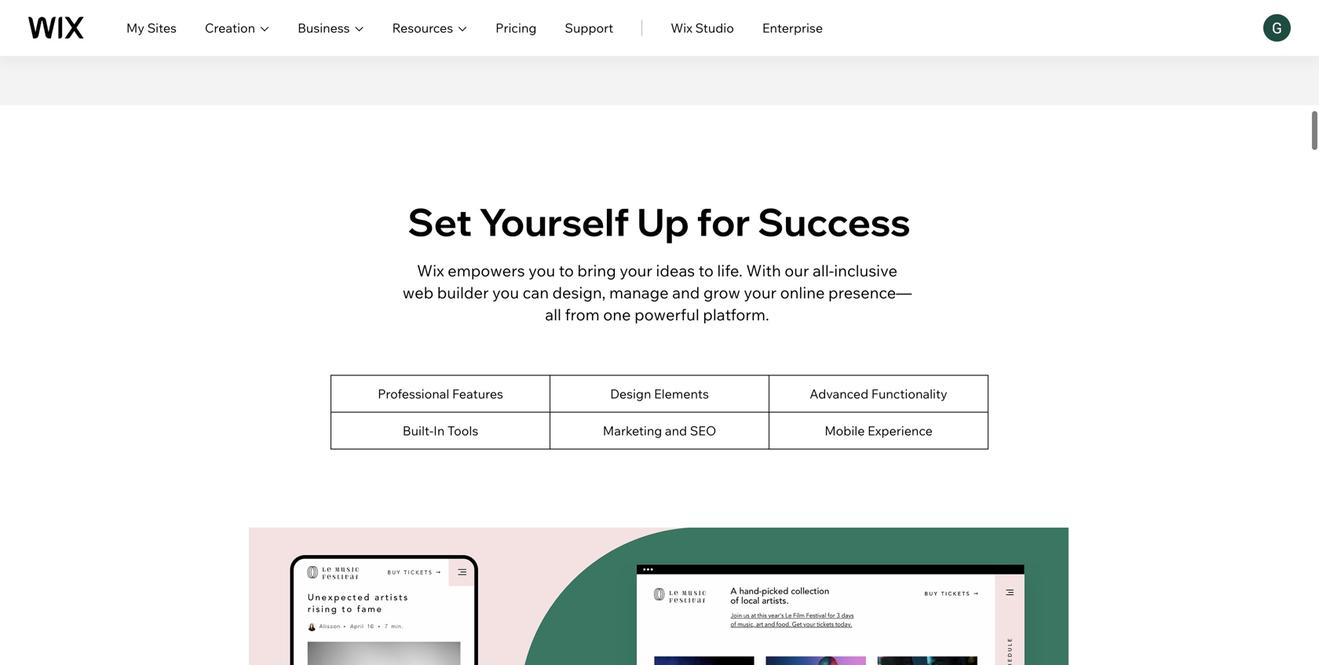 Task type: vqa. For each thing, say whether or not it's contained in the screenshot.
"Set Yourself Up for Success" at top
yes



Task type: describe. For each thing, give the bounding box(es) containing it.
empowers
[[448, 256, 525, 276]]

platform.
[[703, 300, 770, 320]]

design elements link
[[550, 370, 770, 408]]

from
[[565, 300, 600, 320]]

advanced functionality
[[810, 381, 948, 397]]

design elements
[[611, 381, 709, 397]]

up
[[637, 193, 690, 241]]

presence—
[[829, 278, 912, 298]]

0 horizontal spatial you
[[493, 278, 519, 298]]

resources button
[[392, 18, 468, 37]]

inclusive
[[834, 256, 898, 276]]

resources
[[392, 20, 453, 36]]

business
[[298, 20, 350, 36]]

1 horizontal spatial you
[[529, 256, 556, 276]]

wix for studio
[[671, 20, 693, 36]]

web
[[403, 278, 434, 298]]

yourself
[[480, 193, 630, 241]]

built-
[[403, 418, 434, 434]]

builder
[[437, 278, 489, 298]]

a website created for a music festival featuring their wix blog. image
[[324, 606, 504, 665]]

business button
[[298, 18, 364, 37]]

my
[[126, 20, 145, 36]]

creation button
[[205, 18, 270, 37]]

seo
[[690, 418, 717, 434]]

set
[[408, 193, 472, 241]]

our
[[785, 256, 810, 276]]

one
[[604, 300, 631, 320]]

set yourself up for success
[[408, 193, 911, 241]]

elements
[[654, 381, 709, 397]]

all-
[[813, 256, 834, 276]]

my sites link
[[126, 18, 177, 37]]

wix studio
[[671, 20, 734, 36]]

mobile experience
[[825, 418, 933, 434]]

tools
[[448, 418, 479, 434]]

functionality
[[872, 381, 948, 397]]

professional features
[[378, 381, 503, 397]]

a website created for a music festival on wix showcasing events, ecommerce, mobile and blog capabilities. image
[[249, 523, 1069, 665]]

professional
[[378, 381, 450, 397]]

built-in tools
[[403, 418, 479, 434]]

design
[[611, 381, 652, 397]]

all
[[545, 300, 562, 320]]

1 to from the left
[[559, 256, 574, 276]]

creation
[[205, 20, 255, 36]]

features
[[452, 381, 503, 397]]



Task type: locate. For each thing, give the bounding box(es) containing it.
1 vertical spatial your
[[744, 278, 777, 298]]

in
[[434, 418, 445, 434]]

support link
[[565, 18, 614, 37]]

ideas
[[656, 256, 695, 276]]

wix inside wix empowers you to bring your ideas to life. with our all-inclusive web builder you can design, manage and grow your online presence— all from one powerful platform.
[[417, 256, 444, 276]]

2 to from the left
[[699, 256, 714, 276]]

1 vertical spatial you
[[493, 278, 519, 298]]

you down empowers
[[493, 278, 519, 298]]

with
[[747, 256, 781, 276]]

1 horizontal spatial to
[[699, 256, 714, 276]]

to
[[559, 256, 574, 276], [699, 256, 714, 276]]

wix
[[671, 20, 693, 36], [417, 256, 444, 276]]

manage
[[610, 278, 669, 298]]

1 horizontal spatial wix
[[671, 20, 693, 36]]

wix empowers you to bring your ideas to life. with our all-inclusive web builder you can design, manage and grow your online presence— all from one powerful platform.
[[403, 256, 912, 320]]

0 vertical spatial wix
[[671, 20, 693, 36]]

0 vertical spatial your
[[620, 256, 653, 276]]

your down with
[[744, 278, 777, 298]]

and inside wix empowers you to bring your ideas to life. with our all-inclusive web builder you can design, manage and grow your online presence— all from one powerful platform.
[[673, 278, 700, 298]]

can
[[523, 278, 549, 298]]

wix left studio
[[671, 20, 693, 36]]

advanced
[[810, 381, 869, 397]]

you up can at the top left of page
[[529, 256, 556, 276]]

bring
[[578, 256, 616, 276]]

0 horizontal spatial wix
[[417, 256, 444, 276]]

wix up web
[[417, 256, 444, 276]]

design,
[[553, 278, 606, 298]]

wix for empowers
[[417, 256, 444, 276]]

your
[[620, 256, 653, 276], [744, 278, 777, 298]]

ecommerce shop selling festival merch. image
[[489, 637, 634, 665]]

and down the ideas
[[673, 278, 700, 298]]

mobile
[[825, 418, 865, 434]]

marketing
[[603, 418, 662, 434]]

studio
[[696, 20, 734, 36]]

mobile experience link
[[769, 407, 989, 445]]

0 horizontal spatial to
[[559, 256, 574, 276]]

pricing link
[[496, 18, 537, 37]]

you
[[529, 256, 556, 276], [493, 278, 519, 298]]

1 horizontal spatial your
[[744, 278, 777, 298]]

grow
[[704, 278, 741, 298]]

built-in tools link
[[331, 407, 551, 445]]

experience
[[868, 418, 933, 434]]

wix studio link
[[671, 18, 734, 37]]

1 vertical spatial and
[[665, 418, 687, 434]]

support
[[565, 20, 614, 36]]

powerful
[[635, 300, 700, 320]]

and left seo
[[665, 418, 687, 434]]

pricing
[[496, 20, 537, 36]]

your up manage
[[620, 256, 653, 276]]

life.
[[717, 256, 743, 276]]

professional features link
[[331, 370, 551, 408]]

a website created for a music festival being edited with the wix editor. image
[[524, 537, 995, 665]]

0 horizontal spatial your
[[620, 256, 653, 276]]

marketing and seo
[[603, 418, 717, 434]]

enterprise link
[[763, 18, 823, 37]]

profile image image
[[1264, 14, 1291, 42]]

to up design,
[[559, 256, 574, 276]]

to left life. in the right of the page
[[699, 256, 714, 276]]

success
[[758, 193, 911, 241]]

1 vertical spatial wix
[[417, 256, 444, 276]]

for
[[697, 193, 751, 241]]

sites
[[147, 20, 177, 36]]

online
[[781, 278, 825, 298]]

advanced functionality link
[[769, 370, 989, 408]]

marketing and seo link
[[550, 407, 770, 445]]

0 vertical spatial and
[[673, 278, 700, 298]]

0 vertical spatial you
[[529, 256, 556, 276]]

enterprise
[[763, 20, 823, 36]]

my sites
[[126, 20, 177, 36]]

and
[[673, 278, 700, 298], [665, 418, 687, 434]]



